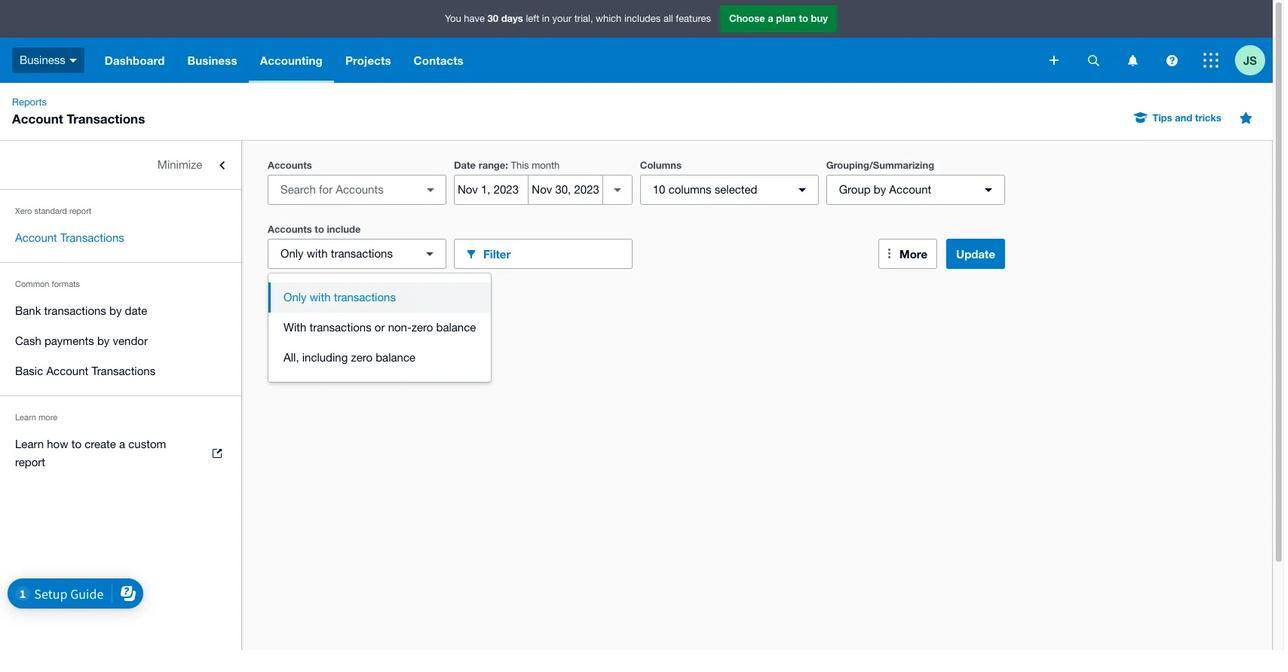 Task type: locate. For each thing, give the bounding box(es) containing it.
accounts to include
[[268, 223, 361, 235]]

how
[[47, 438, 68, 451]]

0 horizontal spatial to
[[71, 438, 81, 451]]

your
[[552, 13, 572, 24]]

account down xero
[[15, 232, 57, 244]]

js
[[1244, 53, 1257, 67]]

by
[[874, 183, 886, 196], [109, 305, 122, 318], [97, 335, 110, 348]]

a right create
[[119, 438, 125, 451]]

bank transactions by date link
[[0, 296, 241, 327]]

0 horizontal spatial svg image
[[69, 59, 77, 62]]

transactions up with transactions or non-zero balance
[[334, 291, 396, 304]]

0 vertical spatial balance
[[436, 321, 476, 334]]

accounts up search for accounts text field
[[268, 159, 312, 171]]

transactions down include
[[331, 247, 393, 260]]

only with transactions
[[281, 247, 393, 260], [284, 291, 396, 304]]

bank
[[15, 305, 41, 318]]

navigation
[[93, 38, 1039, 83]]

group
[[268, 274, 491, 382]]

by for vendor
[[97, 335, 110, 348]]

tips
[[1153, 112, 1173, 124]]

report inside the learn how to create a custom report
[[15, 456, 45, 469]]

you
[[445, 13, 461, 24]]

business
[[20, 53, 65, 66], [187, 54, 237, 67]]

1 vertical spatial a
[[119, 438, 125, 451]]

svg image
[[1204, 53, 1219, 68], [1166, 55, 1178, 66], [69, 59, 77, 62]]

with inside button
[[310, 291, 331, 304]]

with for only with transactions button
[[310, 291, 331, 304]]

trial,
[[574, 13, 593, 24]]

1 vertical spatial learn
[[15, 438, 44, 451]]

with down only with transactions popup button
[[310, 291, 331, 304]]

account down grouping/summarizing
[[889, 183, 932, 196]]

only down accounts to include on the left of page
[[281, 247, 304, 260]]

report up account transactions
[[69, 207, 91, 216]]

include
[[327, 223, 361, 235]]

learn left more
[[15, 413, 36, 422]]

2 horizontal spatial to
[[799, 12, 808, 24]]

learn inside the learn how to create a custom report
[[15, 438, 44, 451]]

0 vertical spatial transactions
[[67, 111, 145, 127]]

or
[[375, 321, 385, 334]]

transactions inside only with transactions popup button
[[331, 247, 393, 260]]

transactions for reports account transactions
[[67, 111, 145, 127]]

with
[[284, 321, 306, 334]]

by left date
[[109, 305, 122, 318]]

0 vertical spatial with
[[307, 247, 328, 260]]

update
[[956, 247, 996, 261]]

left
[[526, 13, 539, 24]]

0 vertical spatial zero
[[412, 321, 433, 334]]

10 columns selected
[[653, 183, 758, 196]]

1 horizontal spatial to
[[315, 223, 324, 235]]

0 vertical spatial only
[[281, 247, 304, 260]]

you have 30 days left in your trial, which includes all features
[[445, 12, 711, 24]]

choose
[[729, 12, 765, 24]]

tips and tricks button
[[1126, 106, 1231, 130]]

1 horizontal spatial balance
[[436, 321, 476, 334]]

1 vertical spatial zero
[[351, 351, 373, 364]]

with down accounts to include on the left of page
[[307, 247, 328, 260]]

and
[[1175, 112, 1193, 124]]

buy
[[811, 12, 828, 24]]

1 vertical spatial report
[[15, 456, 45, 469]]

0 horizontal spatial business
[[20, 53, 65, 66]]

list box containing only with transactions
[[268, 274, 491, 382]]

formats
[[52, 280, 80, 289]]

0 horizontal spatial balance
[[376, 351, 416, 364]]

business button
[[0, 38, 93, 83]]

banner
[[0, 0, 1273, 83]]

to right how
[[71, 438, 81, 451]]

includes
[[624, 13, 661, 24]]

1 vertical spatial transactions
[[60, 232, 124, 244]]

including
[[302, 351, 348, 364]]

0 horizontal spatial zero
[[351, 351, 373, 364]]

a left the plan
[[768, 12, 774, 24]]

only for only with transactions popup button
[[281, 247, 304, 260]]

1 horizontal spatial business
[[187, 54, 237, 67]]

transactions inside 'reports account transactions'
[[67, 111, 145, 127]]

zero right or
[[412, 321, 433, 334]]

account inside 'reports account transactions'
[[12, 111, 63, 127]]

transactions
[[67, 111, 145, 127], [60, 232, 124, 244], [92, 365, 155, 378]]

zero
[[412, 321, 433, 334], [351, 351, 373, 364]]

transactions inside with transactions or non-zero balance button
[[310, 321, 372, 334]]

selected
[[715, 183, 758, 196]]

accounts left include
[[268, 223, 312, 235]]

to
[[799, 12, 808, 24], [315, 223, 324, 235], [71, 438, 81, 451]]

transactions down formats
[[44, 305, 106, 318]]

report
[[69, 207, 91, 216], [15, 456, 45, 469]]

0 horizontal spatial report
[[15, 456, 45, 469]]

account down reports link
[[12, 111, 63, 127]]

transactions down xero standard report
[[60, 232, 124, 244]]

with for only with transactions popup button
[[307, 247, 328, 260]]

2 horizontal spatial svg image
[[1128, 55, 1138, 66]]

to left buy
[[799, 12, 808, 24]]

svg image up tips and tricks button
[[1166, 55, 1178, 66]]

balance
[[436, 321, 476, 334], [376, 351, 416, 364]]

transactions inside bank transactions by date link
[[44, 305, 106, 318]]

0 vertical spatial accounts
[[268, 159, 312, 171]]

1 horizontal spatial a
[[768, 12, 774, 24]]

transactions up all, including zero balance
[[310, 321, 372, 334]]

only up with at the left
[[284, 291, 307, 304]]

plan
[[776, 12, 796, 24]]

svg image inside business popup button
[[69, 59, 77, 62]]

bank transactions by date
[[15, 305, 147, 318]]

with transactions or non-zero balance button
[[268, 313, 491, 343]]

only with transactions for only with transactions popup button
[[281, 247, 393, 260]]

date range : this month
[[454, 159, 560, 171]]

all, including zero balance button
[[268, 343, 491, 373]]

learn
[[15, 413, 36, 422], [15, 438, 44, 451]]

custom
[[128, 438, 166, 451]]

tips and tricks
[[1153, 112, 1222, 124]]

2 vertical spatial to
[[71, 438, 81, 451]]

1 vertical spatial accounts
[[268, 223, 312, 235]]

svg image
[[1088, 55, 1099, 66], [1128, 55, 1138, 66], [1050, 56, 1059, 65]]

remove from favorites image
[[1231, 103, 1261, 133]]

1 learn from the top
[[15, 413, 36, 422]]

only
[[281, 247, 304, 260], [284, 291, 307, 304]]

js button
[[1235, 38, 1273, 83]]

transactions
[[331, 247, 393, 260], [334, 291, 396, 304], [44, 305, 106, 318], [310, 321, 372, 334]]

None field
[[268, 175, 446, 205]]

accounts for accounts to include
[[268, 223, 312, 235]]

zero down with transactions or non-zero balance button
[[351, 351, 373, 364]]

only inside button
[[284, 291, 307, 304]]

1 vertical spatial by
[[109, 305, 122, 318]]

account down payments
[[46, 365, 88, 378]]

only with transactions for only with transactions button
[[284, 291, 396, 304]]

learn down learn more
[[15, 438, 44, 451]]

balance inside all, including zero balance button
[[376, 351, 416, 364]]

2 vertical spatial by
[[97, 335, 110, 348]]

svg image left js
[[1204, 53, 1219, 68]]

only with transactions down include
[[281, 247, 393, 260]]

update button
[[947, 239, 1005, 269]]

vendor
[[113, 335, 148, 348]]

0 vertical spatial report
[[69, 207, 91, 216]]

0 horizontal spatial a
[[119, 438, 125, 451]]

2 learn from the top
[[15, 438, 44, 451]]

1 vertical spatial only
[[284, 291, 307, 304]]

1 vertical spatial with
[[310, 291, 331, 304]]

by for date
[[109, 305, 122, 318]]

report down learn more
[[15, 456, 45, 469]]

month
[[532, 160, 560, 171]]

1 vertical spatial only with transactions
[[284, 291, 396, 304]]

1 horizontal spatial svg image
[[1166, 55, 1178, 66]]

2 accounts from the top
[[268, 223, 312, 235]]

by down grouping/summarizing
[[874, 183, 886, 196]]

a
[[768, 12, 774, 24], [119, 438, 125, 451]]

which
[[596, 13, 622, 24]]

transactions up minimize button
[[67, 111, 145, 127]]

0 vertical spatial by
[[874, 183, 886, 196]]

balance right non-
[[436, 321, 476, 334]]

0 vertical spatial learn
[[15, 413, 36, 422]]

more button
[[879, 239, 937, 269]]

1 vertical spatial balance
[[376, 351, 416, 364]]

reports link
[[6, 95, 53, 110]]

only with transactions inside button
[[284, 291, 396, 304]]

only inside popup button
[[281, 247, 304, 260]]

balance inside with transactions or non-zero balance button
[[436, 321, 476, 334]]

dashboard
[[105, 54, 165, 67]]

by left vendor
[[97, 335, 110, 348]]

2 vertical spatial transactions
[[92, 365, 155, 378]]

with
[[307, 247, 328, 260], [310, 291, 331, 304]]

with inside popup button
[[307, 247, 328, 260]]

non-
[[388, 321, 412, 334]]

in
[[542, 13, 550, 24]]

account
[[12, 111, 63, 127], [889, 183, 932, 196], [15, 232, 57, 244], [46, 365, 88, 378]]

only with transactions down only with transactions popup button
[[284, 291, 396, 304]]

only with transactions inside popup button
[[281, 247, 393, 260]]

to left include
[[315, 223, 324, 235]]

all, including zero balance
[[284, 351, 416, 364]]

0 vertical spatial only with transactions
[[281, 247, 393, 260]]

1 horizontal spatial zero
[[412, 321, 433, 334]]

navigation containing dashboard
[[93, 38, 1039, 83]]

balance down non-
[[376, 351, 416, 364]]

list box
[[268, 274, 491, 382]]

1 accounts from the top
[[268, 159, 312, 171]]

transactions down cash payments by vendor link
[[92, 365, 155, 378]]

svg image up 'reports account transactions'
[[69, 59, 77, 62]]

learn how to create a custom report link
[[0, 430, 241, 478]]



Task type: vqa. For each thing, say whether or not it's contained in the screenshot.
Only With Transactions within the popup button
yes



Task type: describe. For each thing, give the bounding box(es) containing it.
common formats
[[15, 280, 80, 289]]

account inside account transactions "link"
[[15, 232, 57, 244]]

business inside popup button
[[20, 53, 65, 66]]

cash
[[15, 335, 41, 348]]

reports
[[12, 97, 47, 108]]

features
[[676, 13, 711, 24]]

basic account transactions
[[15, 365, 155, 378]]

group
[[839, 183, 871, 196]]

learn more
[[15, 413, 57, 422]]

business inside dropdown button
[[187, 54, 237, 67]]

business button
[[176, 38, 249, 83]]

more
[[900, 247, 928, 261]]

only with transactions button
[[268, 239, 446, 269]]

projects button
[[334, 38, 402, 83]]

0 horizontal spatial svg image
[[1050, 56, 1059, 65]]

payments
[[44, 335, 94, 348]]

group by account
[[839, 183, 932, 196]]

to inside the learn how to create a custom report
[[71, 438, 81, 451]]

choose a plan to buy
[[729, 12, 828, 24]]

transactions inside "link"
[[60, 232, 124, 244]]

columns
[[669, 183, 712, 196]]

standard
[[34, 207, 67, 216]]

more
[[38, 413, 57, 422]]

dashboard link
[[93, 38, 176, 83]]

1 horizontal spatial report
[[69, 207, 91, 216]]

a inside the learn how to create a custom report
[[119, 438, 125, 451]]

2 horizontal spatial svg image
[[1204, 53, 1219, 68]]

0 vertical spatial a
[[768, 12, 774, 24]]

group containing only with transactions
[[268, 274, 491, 382]]

account inside basic account transactions link
[[46, 365, 88, 378]]

grouping/summarizing
[[826, 159, 935, 171]]

contacts button
[[402, 38, 475, 83]]

create
[[85, 438, 116, 451]]

cash payments by vendor
[[15, 335, 148, 348]]

date
[[454, 159, 476, 171]]

list of convenience dates image
[[602, 175, 633, 205]]

contacts
[[414, 54, 464, 67]]

projects
[[345, 54, 391, 67]]

account inside group by account popup button
[[889, 183, 932, 196]]

all,
[[284, 351, 299, 364]]

date
[[125, 305, 147, 318]]

cash payments by vendor link
[[0, 327, 241, 357]]

accounting button
[[249, 38, 334, 83]]

transactions inside only with transactions button
[[334, 291, 396, 304]]

xero standard report
[[15, 207, 91, 216]]

1 horizontal spatial svg image
[[1088, 55, 1099, 66]]

banner containing js
[[0, 0, 1273, 83]]

only with transactions button
[[268, 283, 491, 313]]

0 vertical spatial to
[[799, 12, 808, 24]]

reports account transactions
[[12, 97, 145, 127]]

xero
[[15, 207, 32, 216]]

basic
[[15, 365, 43, 378]]

only for only with transactions button
[[284, 291, 307, 304]]

all
[[664, 13, 673, 24]]

learn for learn more
[[15, 413, 36, 422]]

by inside popup button
[[874, 183, 886, 196]]

Search for Accounts text field
[[268, 176, 418, 204]]

30
[[488, 12, 499, 24]]

Select start date field
[[455, 176, 528, 204]]

open image
[[415, 175, 446, 205]]

learn for learn how to create a custom report
[[15, 438, 44, 451]]

with transactions or non-zero balance
[[284, 321, 476, 334]]

:
[[506, 159, 508, 171]]

filter
[[483, 247, 511, 261]]

group by account button
[[826, 175, 1005, 205]]

accounting
[[260, 54, 323, 67]]

transactions for basic account transactions
[[92, 365, 155, 378]]

have
[[464, 13, 485, 24]]

account transactions link
[[0, 223, 241, 253]]

tricks
[[1195, 112, 1222, 124]]

10
[[653, 183, 666, 196]]

1 vertical spatial to
[[315, 223, 324, 235]]

minimize button
[[0, 150, 241, 180]]

this
[[511, 160, 529, 171]]

learn how to create a custom report
[[15, 438, 166, 469]]

common
[[15, 280, 49, 289]]

filter button
[[454, 239, 633, 269]]

accounts for accounts
[[268, 159, 312, 171]]

Select end date field
[[529, 176, 602, 204]]

minimize
[[157, 158, 202, 171]]

columns
[[640, 159, 682, 171]]

range
[[479, 159, 506, 171]]

days
[[501, 12, 523, 24]]

account transactions
[[15, 232, 124, 244]]

basic account transactions link
[[0, 357, 241, 387]]



